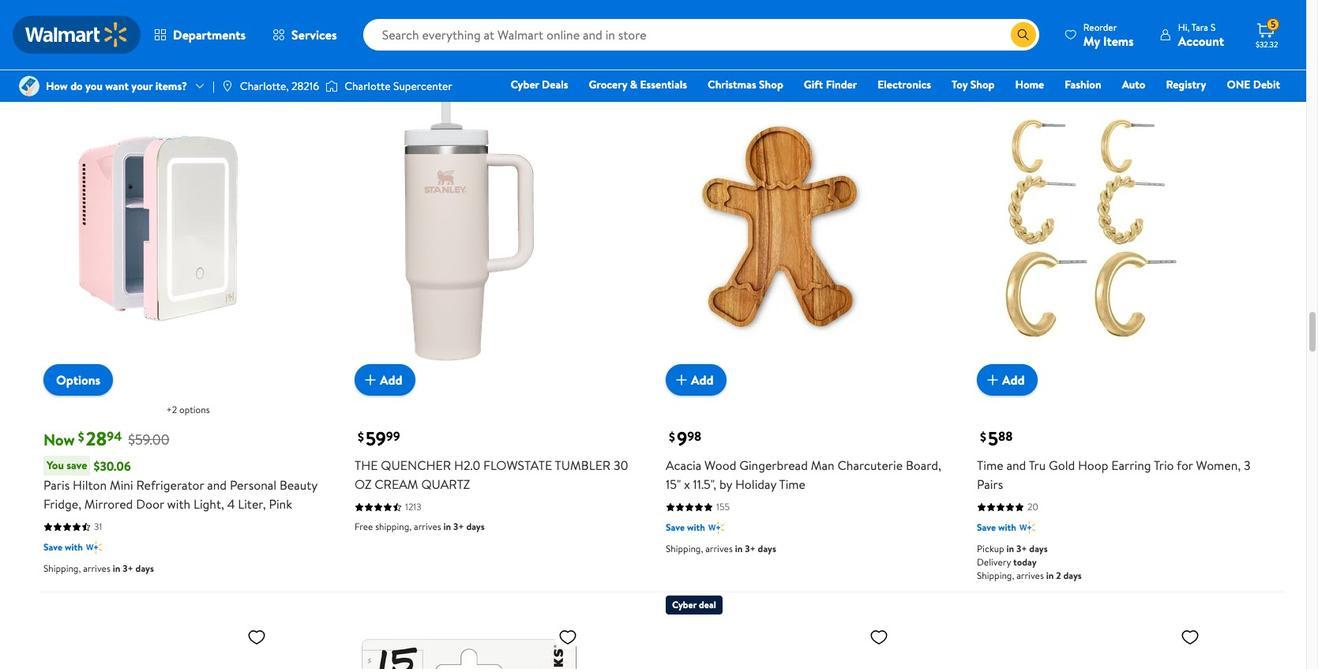 Task type: locate. For each thing, give the bounding box(es) containing it.
deals
[[542, 77, 568, 92]]

1 horizontal spatial save with
[[666, 521, 705, 534]]

gift finder link
[[797, 76, 864, 93]]

with down 11.5",
[[687, 521, 705, 534]]

add to favorites list, the quencher h2.0 flowstate tumbler 30 oz cream quartz image
[[559, 80, 578, 100]]

shipping,
[[687, 21, 723, 35], [375, 520, 412, 533]]

1 vertical spatial shipping, arrives in 3+ days
[[43, 562, 154, 575]]

free down oz
[[355, 520, 373, 533]]

add to cart image up 98
[[672, 371, 691, 390]]

3 $ from the left
[[669, 428, 675, 446]]

add for 5
[[1003, 371, 1025, 389]]

and left tru
[[1007, 457, 1027, 474]]

shipping, inside delivery today free shipping, arrives in 3+ days
[[687, 21, 723, 35]]

1 horizontal spatial shipping,
[[687, 21, 723, 35]]

$ inside $ 9 98
[[669, 428, 675, 446]]

1 horizontal spatial shipping, arrives in 3+ days
[[666, 542, 777, 555]]

cyber left deals
[[511, 77, 539, 92]]

shop inside "link"
[[971, 77, 995, 92]]

cyber inside cyber deals link
[[511, 77, 539, 92]]

 image
[[19, 76, 40, 96]]

delivery
[[666, 8, 700, 21], [977, 555, 1011, 569]]

finder
[[826, 77, 857, 92]]

tumbler
[[555, 457, 611, 474]]

0 horizontal spatial cyber
[[511, 77, 539, 92]]

add to cart image up 59
[[361, 371, 380, 390]]

in left 2
[[1047, 569, 1054, 582]]

0 vertical spatial shipping,
[[687, 21, 723, 35]]

one
[[1227, 77, 1251, 92]]

2 horizontal spatial add button
[[977, 364, 1038, 396]]

pickup
[[977, 542, 1005, 555]]

add to favorites list, time and tru gold hoop earring trio for women, 3 pairs image
[[1181, 80, 1200, 100]]

add up 98
[[691, 371, 714, 389]]

add to cart image for 5
[[984, 371, 1003, 390]]

shop right christmas
[[759, 77, 784, 92]]

my
[[1084, 32, 1101, 49]]

0 vertical spatial and
[[1007, 457, 1027, 474]]

want
[[105, 78, 129, 94]]

time inside time and tru gold hoop earring trio for women, 3 pairs
[[977, 457, 1004, 474]]

your
[[131, 78, 153, 94]]

one debit walmart+
[[1227, 77, 1281, 115]]

3+
[[765, 21, 775, 35], [454, 520, 464, 533], [745, 542, 756, 555], [1017, 542, 1027, 555], [123, 562, 133, 575]]

charlotte
[[345, 78, 391, 94]]

1 horizontal spatial 5
[[1271, 18, 1276, 31]]

$ left 28
[[78, 428, 84, 446]]

in inside delivery today free shipping, arrives in 3+ days
[[755, 21, 763, 35]]

you save $30.06 paris hilton mini refrigerator and personal beauty fridge, mirrored door with light, 4 liter, pink
[[43, 457, 318, 513]]

save for 9
[[666, 521, 685, 534]]

 image for charlotte, 28216
[[221, 80, 234, 92]]

time and tru gold hoop earring trio for women, 3 pairs image
[[977, 74, 1206, 383]]

shipping, down pickup
[[977, 569, 1015, 582]]

cyber deals link
[[504, 76, 576, 93]]

hoop
[[1078, 457, 1109, 474]]

1 horizontal spatial add button
[[666, 364, 727, 396]]

free inside delivery today free shipping, arrives in 3+ days
[[666, 21, 684, 35]]

departments
[[173, 26, 246, 43]]

save
[[67, 458, 87, 473]]

4
[[227, 495, 235, 513]]

2 shop from the left
[[971, 77, 995, 92]]

1 add button from the left
[[355, 364, 415, 396]]

shop right toy
[[971, 77, 995, 92]]

 image right 28216
[[326, 78, 338, 94]]

15"
[[666, 476, 681, 493]]

arrives left 2
[[1017, 569, 1044, 582]]

Search search field
[[363, 19, 1040, 51]]

add to cart image for 9
[[672, 371, 691, 390]]

2 add from the left
[[691, 371, 714, 389]]

1 vertical spatial shipping,
[[375, 520, 412, 533]]

with inside you save $30.06 paris hilton mini refrigerator and personal beauty fridge, mirrored door with light, 4 liter, pink
[[167, 495, 191, 513]]

1 add to cart image from the left
[[361, 371, 380, 390]]

with for left walmart plus icon
[[65, 540, 83, 554]]

1 horizontal spatial shop
[[971, 77, 995, 92]]

with up pickup
[[999, 521, 1017, 534]]

3 add to cart image from the left
[[984, 371, 1003, 390]]

save up pickup
[[977, 521, 996, 534]]

0 horizontal spatial time
[[779, 476, 806, 493]]

0 horizontal spatial save with
[[43, 540, 83, 554]]

9
[[677, 425, 688, 452]]

add button
[[355, 364, 415, 396], [666, 364, 727, 396], [977, 364, 1038, 396]]

add button for 5
[[977, 364, 1038, 396]]

reduced
[[50, 51, 86, 64]]

2 horizontal spatial walmart plus image
[[1020, 520, 1036, 536]]

$ left 9
[[669, 428, 675, 446]]

free shipping, arrives in 3+ days
[[355, 520, 485, 533]]

charlotte supercenter
[[345, 78, 453, 94]]

save with for 9
[[666, 521, 705, 534]]

in up the christmas shop
[[755, 21, 763, 35]]

2 horizontal spatial add to cart image
[[984, 371, 1003, 390]]

1 vertical spatial delivery
[[977, 555, 1011, 569]]

1 vertical spatial today
[[1014, 555, 1037, 569]]

items?
[[155, 78, 187, 94]]

3 add button from the left
[[977, 364, 1038, 396]]

0 vertical spatial delivery
[[666, 8, 700, 21]]

walmart+
[[1234, 99, 1281, 115]]

save with down 'x'
[[666, 521, 705, 534]]

1 vertical spatial time
[[779, 476, 806, 493]]

0 vertical spatial shipping, arrives in 3+ days
[[666, 542, 777, 555]]

 image for charlotte supercenter
[[326, 78, 338, 94]]

holiday time 26-ounce acrylic iridescent double wall tumbler, gold image
[[43, 621, 273, 669]]

with for walmart plus icon corresponding to 5
[[999, 521, 1017, 534]]

add to cart image
[[361, 371, 380, 390], [672, 371, 691, 390], [984, 371, 1003, 390]]

time up the "pairs"
[[977, 457, 1004, 474]]

toy shop
[[952, 77, 995, 92]]

0 horizontal spatial  image
[[221, 80, 234, 92]]

20
[[1028, 500, 1039, 514]]

gold
[[1049, 457, 1075, 474]]

add to favorites list, paris hilton mini refrigerator and personal beauty fridge, mirrored door with light, 4 liter, pink image
[[247, 80, 266, 100]]

save with for 5
[[977, 521, 1017, 534]]

1 horizontal spatial shipping,
[[666, 542, 703, 555]]

2
[[1056, 569, 1062, 582]]

in down holiday
[[735, 542, 743, 555]]

shipping, down 1213
[[375, 520, 412, 533]]

add to favorites list, holiday time 26-ounce acrylic iridescent double wall tumbler, gold image
[[247, 627, 266, 647]]

delivery left 2
[[977, 555, 1011, 569]]

add button up 88
[[977, 364, 1038, 396]]

shipping, arrives in 3+ days
[[666, 542, 777, 555], [43, 562, 154, 575]]

shipping, arrives in 3+ days down 155 in the right bottom of the page
[[666, 542, 777, 555]]

2 horizontal spatial save
[[977, 521, 996, 534]]

walmart plus image down 31
[[86, 540, 102, 555]]

0 vertical spatial cyber
[[511, 77, 539, 92]]

0 horizontal spatial delivery
[[666, 8, 700, 21]]

add to favorites list, blissful holly joy walmart gift card image
[[1181, 627, 1200, 647]]

0 horizontal spatial shop
[[759, 77, 784, 92]]

1 horizontal spatial cyber
[[672, 598, 697, 612]]

98
[[688, 428, 702, 445]]

1 horizontal spatial today
[[1014, 555, 1037, 569]]

add button up 98
[[666, 364, 727, 396]]

Walmart Site-Wide search field
[[363, 19, 1040, 51]]

4 $ from the left
[[980, 428, 987, 446]]

registry link
[[1159, 76, 1214, 93]]

0 horizontal spatial shipping, arrives in 3+ days
[[43, 562, 154, 575]]

94
[[107, 428, 122, 445]]

1 horizontal spatial and
[[1007, 457, 1027, 474]]

walmart plus image down 20
[[1020, 520, 1036, 536]]

5 up the "pairs"
[[988, 425, 999, 452]]

shipping, up christmas
[[687, 21, 723, 35]]

5 up $32.32
[[1271, 18, 1276, 31]]

and up light,
[[207, 476, 227, 494]]

now
[[43, 429, 75, 450]]

grocery
[[589, 77, 628, 92]]

2 $ from the left
[[358, 428, 364, 446]]

1 horizontal spatial add to cart image
[[672, 371, 691, 390]]

do
[[70, 78, 83, 94]]

$ inside the "$ 5 88"
[[980, 428, 987, 446]]

3+ up christmas shop link in the right top of the page
[[765, 21, 775, 35]]

delivery inside delivery today free shipping, arrives in 3+ days
[[666, 8, 700, 21]]

$ left 59
[[358, 428, 364, 446]]

1 shop from the left
[[759, 77, 784, 92]]

how
[[46, 78, 68, 94]]

walmart plus image
[[709, 520, 724, 536], [1020, 520, 1036, 536], [86, 540, 102, 555]]

1 vertical spatial cyber
[[672, 598, 697, 612]]

+2 options
[[166, 403, 210, 416]]

1213
[[405, 500, 422, 514]]

0 horizontal spatial free
[[355, 520, 373, 533]]

days up the christmas shop
[[778, 21, 796, 35]]

 image right '|'
[[221, 80, 234, 92]]

shipping, down fridge,
[[43, 562, 81, 575]]

save with down fridge,
[[43, 540, 83, 554]]

time inside acacia wood gingerbread man charcuterie board, 15" x 11.5", by holiday time
[[779, 476, 806, 493]]

3
[[1244, 457, 1251, 474]]

1 vertical spatial and
[[207, 476, 227, 494]]

account
[[1179, 32, 1225, 49]]

arrives up christmas
[[725, 21, 753, 35]]

delivery up the essentials
[[666, 8, 700, 21]]

services
[[292, 26, 337, 43]]

the quencher h2.0 flowstate tumbler 30 oz cream quartz image
[[355, 74, 584, 383]]

board,
[[906, 457, 942, 474]]

0 horizontal spatial add
[[380, 371, 403, 389]]

add up 88
[[1003, 371, 1025, 389]]

with down fridge,
[[65, 540, 83, 554]]

 image
[[326, 78, 338, 94], [221, 80, 234, 92]]

1 $ from the left
[[78, 428, 84, 446]]

cyber left deal
[[672, 598, 697, 612]]

days
[[778, 21, 796, 35], [466, 520, 485, 533], [758, 542, 777, 555], [1030, 542, 1048, 555], [136, 562, 154, 575], [1064, 569, 1082, 582]]

1 horizontal spatial time
[[977, 457, 1004, 474]]

save with up pickup
[[977, 521, 1017, 534]]

shipping, arrives in 3+ days down 31
[[43, 562, 154, 575]]

save down fridge,
[[43, 540, 62, 554]]

$ inside now $ 28 94 $59.00
[[78, 428, 84, 446]]

save with
[[666, 521, 705, 534], [977, 521, 1017, 534], [43, 540, 83, 554]]

0 horizontal spatial and
[[207, 476, 227, 494]]

add button for 59
[[355, 364, 415, 396]]

arrives down 31
[[83, 562, 110, 575]]

gingerbread
[[740, 457, 808, 474]]

items
[[1104, 32, 1134, 49]]

$ inside $ 59 99
[[358, 428, 364, 446]]

$ left 88
[[980, 428, 987, 446]]

add button for 9
[[666, 364, 727, 396]]

oz
[[355, 476, 372, 493]]

3 add from the left
[[1003, 371, 1025, 389]]

$32.32
[[1256, 39, 1279, 50]]

time down gingerbread
[[779, 476, 806, 493]]

add button up 99
[[355, 364, 415, 396]]

reorder my items
[[1084, 20, 1134, 49]]

cyber
[[511, 77, 539, 92], [672, 598, 697, 612]]

0 horizontal spatial shipping,
[[43, 562, 81, 575]]

28216
[[292, 78, 319, 94]]

add up 99
[[380, 371, 403, 389]]

1 horizontal spatial  image
[[326, 78, 338, 94]]

how do you want your items?
[[46, 78, 187, 94]]

2 horizontal spatial add
[[1003, 371, 1025, 389]]

save down 15"
[[666, 521, 685, 534]]

0 horizontal spatial today
[[702, 8, 726, 21]]

today
[[702, 8, 726, 21], [1014, 555, 1037, 569]]

0 horizontal spatial 5
[[988, 425, 999, 452]]

with down 'refrigerator'
[[167, 495, 191, 513]]

x
[[684, 476, 690, 493]]

liter,
[[238, 495, 266, 513]]

add for 59
[[380, 371, 403, 389]]

free up the essentials
[[666, 21, 684, 35]]

days inside delivery today free shipping, arrives in 3+ days
[[778, 21, 796, 35]]

today left 2
[[1014, 555, 1037, 569]]

31
[[94, 520, 102, 533]]

1 horizontal spatial save
[[666, 521, 685, 534]]

5 inside 5 $32.32
[[1271, 18, 1276, 31]]

0 vertical spatial time
[[977, 457, 1004, 474]]

1 horizontal spatial walmart plus image
[[709, 520, 724, 536]]

time
[[977, 457, 1004, 474], [779, 476, 806, 493]]

earring
[[1112, 457, 1152, 474]]

0 vertical spatial today
[[702, 8, 726, 21]]

1 vertical spatial free
[[355, 520, 373, 533]]

0 horizontal spatial add to cart image
[[361, 371, 380, 390]]

1 horizontal spatial free
[[666, 21, 684, 35]]

add to favorites list, starbucks $15 gift card image
[[559, 627, 578, 647]]

2 horizontal spatial save with
[[977, 521, 1017, 534]]

days down quartz
[[466, 520, 485, 533]]

tara
[[1192, 20, 1209, 34]]

reorder
[[1084, 20, 1117, 34]]

today up christmas
[[702, 8, 726, 21]]

1 add from the left
[[380, 371, 403, 389]]

cyber for cyber deals
[[511, 77, 539, 92]]

gift
[[804, 77, 823, 92]]

$ 5 88
[[980, 425, 1013, 452]]

3+ down mirrored
[[123, 562, 133, 575]]

for
[[1177, 457, 1194, 474]]

shop
[[759, 77, 784, 92], [971, 77, 995, 92]]

0 vertical spatial 5
[[1271, 18, 1276, 31]]

walmart plus image down 155 in the right bottom of the page
[[709, 520, 724, 536]]

1 horizontal spatial delivery
[[977, 555, 1011, 569]]

2 add to cart image from the left
[[672, 371, 691, 390]]

0 vertical spatial free
[[666, 21, 684, 35]]

2 add button from the left
[[666, 364, 727, 396]]

add to favorites list, acacia wood gingerbread man charcuterie board, 15" x 11.5", by holiday time image
[[870, 80, 889, 100]]

add to favorites list, google tv full hd streaming device (new, 2023) image
[[870, 627, 889, 647]]

shipping, up cyber deal
[[666, 542, 703, 555]]

59
[[366, 425, 386, 452]]

2 horizontal spatial shipping,
[[977, 569, 1015, 582]]

arrives down 155 in the right bottom of the page
[[706, 542, 733, 555]]

0 horizontal spatial add button
[[355, 364, 415, 396]]

holiday
[[736, 476, 777, 493]]

christmas shop
[[708, 77, 784, 92]]

1 horizontal spatial add
[[691, 371, 714, 389]]

add to cart image for 59
[[361, 371, 380, 390]]

3+ right pickup
[[1017, 542, 1027, 555]]

add to cart image up 88
[[984, 371, 1003, 390]]

shop for toy shop
[[971, 77, 995, 92]]

99
[[386, 428, 400, 445]]

auto link
[[1115, 76, 1153, 93]]



Task type: vqa. For each thing, say whether or not it's contained in the screenshot.
and
yes



Task type: describe. For each thing, give the bounding box(es) containing it.
mini
[[110, 476, 133, 494]]

30
[[614, 457, 628, 474]]

mirrored
[[84, 495, 133, 513]]

0 horizontal spatial shipping,
[[375, 520, 412, 533]]

3+ inside delivery today free shipping, arrives in 3+ days
[[765, 21, 775, 35]]

deal
[[699, 598, 716, 612]]

s
[[1211, 20, 1216, 34]]

and inside time and tru gold hoop earring trio for women, 3 pairs
[[1007, 457, 1027, 474]]

hi, tara s account
[[1179, 20, 1225, 49]]

price
[[88, 51, 109, 64]]

1 vertical spatial 5
[[988, 425, 999, 452]]

cyber deal
[[672, 598, 716, 612]]

in right pickup
[[1007, 542, 1015, 555]]

0 horizontal spatial save
[[43, 540, 62, 554]]

charcuterie
[[838, 457, 903, 474]]

3+ inside pickup in 3+ days delivery today shipping, arrives in 2 days
[[1017, 542, 1027, 555]]

walmart image
[[25, 22, 128, 47]]

supercenter
[[393, 78, 453, 94]]

options link
[[43, 364, 113, 396]]

the
[[355, 457, 378, 474]]

delivery inside pickup in 3+ days delivery today shipping, arrives in 2 days
[[977, 555, 1011, 569]]

services button
[[259, 16, 351, 54]]

refrigerator
[[136, 476, 204, 494]]

beauty
[[280, 476, 318, 494]]

starbucks $15 gift card image
[[355, 621, 584, 669]]

registry
[[1166, 77, 1207, 92]]

toy
[[952, 77, 968, 92]]

0 horizontal spatial walmart plus image
[[86, 540, 102, 555]]

you
[[85, 78, 103, 94]]

arrives inside pickup in 3+ days delivery today shipping, arrives in 2 days
[[1017, 569, 1044, 582]]

h2.0
[[454, 457, 480, 474]]

by
[[720, 476, 733, 493]]

hi,
[[1179, 20, 1190, 34]]

and inside you save $30.06 paris hilton mini refrigerator and personal beauty fridge, mirrored door with light, 4 liter, pink
[[207, 476, 227, 494]]

christmas shop link
[[701, 76, 791, 93]]

blissful holly joy walmart gift card image
[[977, 621, 1206, 669]]

walmart plus image for 9
[[709, 520, 724, 536]]

cream
[[375, 476, 418, 493]]

one debit link
[[1220, 76, 1288, 93]]

christmas
[[708, 77, 757, 92]]

3+ down quartz
[[454, 520, 464, 533]]

delivery today free shipping, arrives in 3+ days
[[666, 8, 796, 35]]

$ for 59
[[358, 428, 364, 446]]

walmart+ link
[[1226, 98, 1288, 115]]

electronics
[[878, 77, 932, 92]]

charlotte, 28216
[[240, 78, 319, 94]]

today inside delivery today free shipping, arrives in 3+ days
[[702, 8, 726, 21]]

home link
[[1009, 76, 1052, 93]]

with for walmart plus icon associated with 9
[[687, 521, 705, 534]]

save for 5
[[977, 521, 996, 534]]

|
[[213, 78, 215, 94]]

debit
[[1254, 77, 1281, 92]]

88
[[999, 428, 1013, 445]]

$30.06
[[94, 457, 131, 475]]

shipping, inside pickup in 3+ days delivery today shipping, arrives in 2 days
[[977, 569, 1015, 582]]

flowstate
[[484, 457, 552, 474]]

trio
[[1154, 457, 1174, 474]]

fridge,
[[43, 495, 81, 513]]

acacia wood gingerbread man charcuterie board, 15" x 11.5", by holiday time image
[[666, 74, 895, 383]]

search icon image
[[1017, 28, 1030, 41]]

pink
[[269, 495, 292, 513]]

personal
[[230, 476, 277, 494]]

add for 9
[[691, 371, 714, 389]]

acacia
[[666, 457, 702, 474]]

today inside pickup in 3+ days delivery today shipping, arrives in 2 days
[[1014, 555, 1037, 569]]

11.5",
[[693, 476, 717, 493]]

fashion
[[1065, 77, 1102, 92]]

essentials
[[640, 77, 687, 92]]

days down 20
[[1030, 542, 1048, 555]]

&
[[630, 77, 638, 92]]

in down mirrored
[[113, 562, 120, 575]]

days down holiday
[[758, 542, 777, 555]]

5 $32.32
[[1256, 18, 1279, 50]]

cyber for cyber deal
[[672, 598, 697, 612]]

arrives inside delivery today free shipping, arrives in 3+ days
[[725, 21, 753, 35]]

in down quartz
[[444, 520, 451, 533]]

door
[[136, 495, 164, 513]]

days down door at the bottom
[[136, 562, 154, 575]]

the quencher h2.0 flowstate tumbler 30 oz cream quartz
[[355, 457, 628, 493]]

tru
[[1029, 457, 1046, 474]]

toy shop link
[[945, 76, 1002, 93]]

quencher
[[381, 457, 451, 474]]

days right 2
[[1064, 569, 1082, 582]]

fashion link
[[1058, 76, 1109, 93]]

hilton
[[73, 476, 107, 494]]

shop for christmas shop
[[759, 77, 784, 92]]

cyber deals
[[511, 77, 568, 92]]

gift finder
[[804, 77, 857, 92]]

3+ down holiday
[[745, 542, 756, 555]]

you
[[47, 458, 64, 473]]

arrives down 1213
[[414, 520, 441, 533]]

options
[[56, 371, 100, 389]]

$ for 9
[[669, 428, 675, 446]]

acacia wood gingerbread man charcuterie board, 15" x 11.5", by holiday time
[[666, 457, 942, 493]]

light,
[[194, 495, 224, 513]]

$ 9 98
[[669, 425, 702, 452]]

155
[[717, 500, 730, 514]]

+2
[[166, 403, 177, 416]]

paris hilton mini refrigerator and personal beauty fridge, mirrored door with light, 4 liter, pink image
[[43, 74, 273, 383]]

$ 59 99
[[358, 425, 400, 452]]

departments button
[[141, 16, 259, 54]]

$ for 5
[[980, 428, 987, 446]]

walmart plus image for 5
[[1020, 520, 1036, 536]]

google tv full hd streaming device (new, 2023) image
[[666, 621, 895, 669]]

pairs
[[977, 476, 1004, 493]]

grocery & essentials
[[589, 77, 687, 92]]



